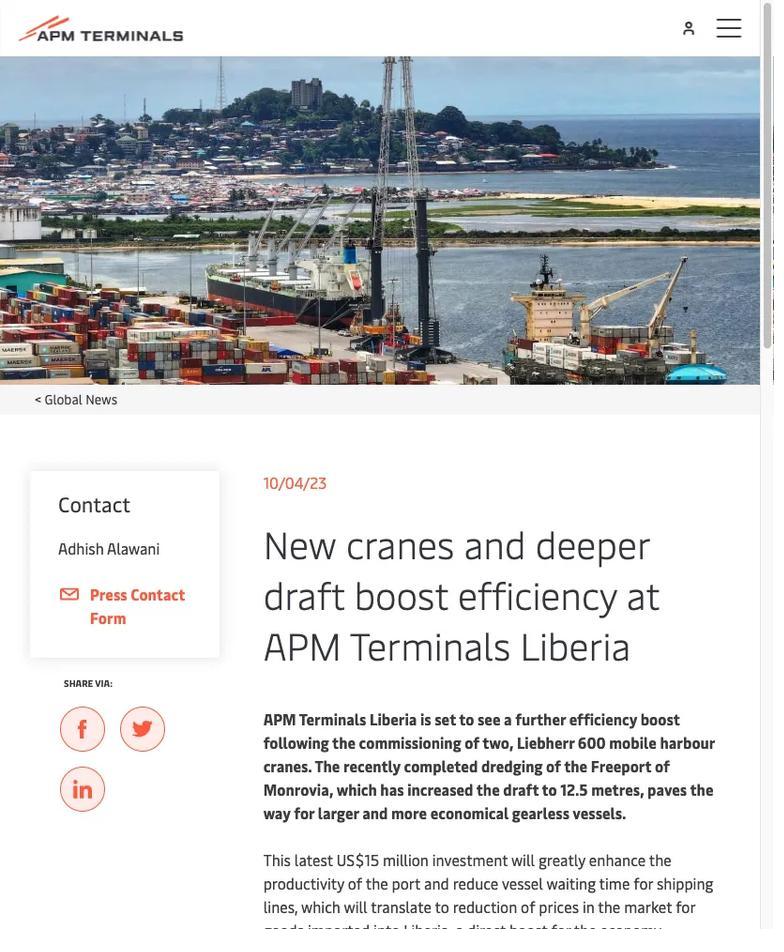 Task type: vqa. For each thing, say whether or not it's contained in the screenshot.
the leftmost "Contact"
yes



Task type: describe. For each thing, give the bounding box(es) containing it.
market
[[624, 897, 672, 917]]

alawani
[[107, 538, 160, 558]]

economical
[[431, 803, 509, 823]]

million
[[383, 850, 429, 870]]

following
[[263, 733, 329, 753]]

at
[[627, 569, 660, 619]]

liberia,
[[404, 920, 452, 929]]

gearless
[[512, 803, 570, 823]]

economy.
[[600, 920, 664, 929]]

share via:
[[64, 677, 113, 689]]

a inside the apm terminals liberia is set to see a further efficiency boost following the commissioning of two, liebherr 600 mobile harbour cranes. the recently completed dredging of the freeport of monrovia, which has increased the draft to 12.5 metres, paves the way for larger and more economical gearless vessels.
[[504, 709, 512, 729]]

lines,
[[263, 897, 298, 917]]

for down shipping
[[676, 897, 696, 917]]

dredging
[[481, 756, 543, 776]]

a inside this latest us$15 million investment will greatly enhance the productivity of the port and reduce vessel waiting time for shipping lines, which will translate to reduction of prices in the market for goods imported into liberia, a direct boost for the economy.
[[456, 920, 464, 929]]

global news link
[[45, 390, 117, 407]]

terminals inside new cranes and deeper draft boost efficiency at apm terminals liberia
[[350, 619, 511, 670]]

efficiency inside new cranes and deeper draft boost efficiency at apm terminals liberia
[[458, 569, 617, 619]]

for up market
[[634, 873, 653, 894]]

in
[[583, 897, 595, 917]]

new
[[263, 518, 337, 569]]

into
[[374, 920, 400, 929]]

0 vertical spatial to
[[459, 709, 474, 729]]

of down vessel
[[521, 897, 535, 917]]

recently
[[344, 756, 401, 776]]

latest
[[295, 850, 333, 870]]

the up shipping
[[649, 850, 672, 870]]

new cranes and deeper draft boost efficiency at apm terminals liberia
[[263, 518, 660, 670]]

harbour
[[660, 733, 715, 753]]

two,
[[483, 733, 514, 753]]

draft inside new cranes and deeper draft boost efficiency at apm terminals liberia
[[263, 569, 345, 619]]

via:
[[95, 677, 113, 689]]

vessels.
[[573, 803, 626, 823]]

cranes
[[346, 518, 455, 569]]

metres,
[[591, 780, 644, 800]]

press
[[90, 584, 127, 604]]

the right in
[[598, 897, 621, 917]]

enhance
[[589, 850, 646, 870]]

has
[[380, 780, 404, 800]]

the
[[315, 756, 340, 776]]

news
[[86, 390, 117, 407]]

larger
[[318, 803, 359, 823]]

goods
[[263, 920, 304, 929]]

way
[[263, 803, 291, 823]]

liebherr
[[517, 733, 575, 753]]

liberia inside the apm terminals liberia is set to see a further efficiency boost following the commissioning of two, liebherr 600 mobile harbour cranes. the recently completed dredging of the freeport of monrovia, which has increased the draft to 12.5 metres, paves the way for larger and more economical gearless vessels.
[[370, 709, 417, 729]]

vessel
[[502, 873, 543, 894]]

monrovia,
[[263, 780, 334, 800]]

draft inside the apm terminals liberia is set to see a further efficiency boost following the commissioning of two, liebherr 600 mobile harbour cranes. the recently completed dredging of the freeport of monrovia, which has increased the draft to 12.5 metres, paves the way for larger and more economical gearless vessels.
[[503, 780, 539, 800]]

and inside this latest us$15 million investment will greatly enhance the productivity of the port and reduce vessel waiting time for shipping lines, which will translate to reduction of prices in the market for goods imported into liberia, a direct boost for the economy.
[[424, 873, 449, 894]]

liberia mhc2 1600 image
[[0, 56, 760, 385]]

boost inside new cranes and deeper draft boost efficiency at apm terminals liberia
[[354, 569, 448, 619]]

boost inside the apm terminals liberia is set to see a further efficiency boost following the commissioning of two, liebherr 600 mobile harbour cranes. the recently completed dredging of the freeport of monrovia, which has increased the draft to 12.5 metres, paves the way for larger and more economical gearless vessels.
[[641, 709, 680, 729]]

us$15
[[337, 850, 379, 870]]

form
[[90, 608, 126, 628]]

of down the us$15
[[348, 873, 362, 894]]

the up the
[[332, 733, 356, 753]]

this latest us$15 million investment will greatly enhance the productivity of the port and reduce vessel waiting time for shipping lines, which will translate to reduction of prices in the market for goods imported into liberia, a direct boost for the economy.
[[263, 850, 714, 929]]

port
[[392, 873, 421, 894]]

the up 12.5
[[564, 756, 588, 776]]

liberia inside new cranes and deeper draft boost efficiency at apm terminals liberia
[[520, 619, 631, 670]]

the left port
[[366, 873, 388, 894]]



Task type: locate. For each thing, give the bounding box(es) containing it.
1 vertical spatial which
[[301, 897, 341, 917]]

cranes.
[[263, 756, 312, 776]]

1 horizontal spatial to
[[459, 709, 474, 729]]

1 vertical spatial draft
[[503, 780, 539, 800]]

which down recently
[[337, 780, 377, 800]]

0 vertical spatial draft
[[263, 569, 345, 619]]

1 horizontal spatial will
[[512, 850, 535, 870]]

1 horizontal spatial a
[[504, 709, 512, 729]]

for
[[294, 803, 315, 823], [634, 873, 653, 894], [676, 897, 696, 917], [551, 920, 571, 929]]

to up liberia,
[[435, 897, 449, 917]]

terminals up "is"
[[350, 619, 511, 670]]

which inside this latest us$15 million investment will greatly enhance the productivity of the port and reduce vessel waiting time for shipping lines, which will translate to reduction of prices in the market for goods imported into liberia, a direct boost for the economy.
[[301, 897, 341, 917]]

0 vertical spatial terminals
[[350, 619, 511, 670]]

adhish
[[58, 538, 104, 558]]

0 vertical spatial liberia
[[520, 619, 631, 670]]

1 vertical spatial terminals
[[299, 709, 367, 729]]

0 vertical spatial a
[[504, 709, 512, 729]]

apm inside new cranes and deeper draft boost efficiency at apm terminals liberia
[[263, 619, 341, 670]]

draft
[[263, 569, 345, 619], [503, 780, 539, 800]]

2 horizontal spatial and
[[464, 518, 526, 569]]

and inside new cranes and deeper draft boost efficiency at apm terminals liberia
[[464, 518, 526, 569]]

terminals
[[350, 619, 511, 670], [299, 709, 367, 729]]

press contact form link
[[58, 583, 192, 630]]

0 horizontal spatial a
[[456, 920, 464, 929]]

0 vertical spatial apm
[[263, 619, 341, 670]]

contact
[[58, 490, 130, 518], [131, 584, 185, 604]]

2 horizontal spatial boost
[[641, 709, 680, 729]]

which inside the apm terminals liberia is set to see a further efficiency boost following the commissioning of two, liebherr 600 mobile harbour cranes. the recently completed dredging of the freeport of monrovia, which has increased the draft to 12.5 metres, paves the way for larger and more economical gearless vessels.
[[337, 780, 377, 800]]

1 vertical spatial liberia
[[370, 709, 417, 729]]

0 vertical spatial contact
[[58, 490, 130, 518]]

1 apm from the top
[[263, 619, 341, 670]]

mobile
[[609, 733, 657, 753]]

efficiency
[[458, 569, 617, 619], [569, 709, 637, 729]]

0 vertical spatial boost
[[354, 569, 448, 619]]

contact right "press"
[[131, 584, 185, 604]]

increased
[[408, 780, 474, 800]]

1 vertical spatial contact
[[131, 584, 185, 604]]

for down monrovia,
[[294, 803, 315, 823]]

12.5
[[561, 780, 588, 800]]

contact up adhish
[[58, 490, 130, 518]]

apm
[[263, 619, 341, 670], [263, 709, 296, 729]]

0 vertical spatial which
[[337, 780, 377, 800]]

productivity
[[263, 873, 344, 894]]

0 horizontal spatial to
[[435, 897, 449, 917]]

1 horizontal spatial liberia
[[520, 619, 631, 670]]

of up paves at the right of the page
[[655, 756, 670, 776]]

of
[[465, 733, 480, 753], [546, 756, 561, 776], [655, 756, 670, 776], [348, 873, 362, 894], [521, 897, 535, 917]]

deeper
[[536, 518, 650, 569]]

direct
[[467, 920, 506, 929]]

freeport
[[591, 756, 652, 776]]

the
[[332, 733, 356, 753], [564, 756, 588, 776], [477, 780, 500, 800], [690, 780, 714, 800], [649, 850, 672, 870], [366, 873, 388, 894], [598, 897, 621, 917], [574, 920, 597, 929]]

the down in
[[574, 920, 597, 929]]

commissioning
[[359, 733, 461, 753]]

liberia up further
[[520, 619, 631, 670]]

the up the economical
[[477, 780, 500, 800]]

efficiency inside the apm terminals liberia is set to see a further efficiency boost following the commissioning of two, liebherr 600 mobile harbour cranes. the recently completed dredging of the freeport of monrovia, which has increased the draft to 12.5 metres, paves the way for larger and more economical gearless vessels.
[[569, 709, 637, 729]]

1 horizontal spatial and
[[424, 873, 449, 894]]

2 vertical spatial to
[[435, 897, 449, 917]]

will
[[512, 850, 535, 870], [344, 897, 368, 917]]

1 horizontal spatial boost
[[510, 920, 548, 929]]

see
[[478, 709, 501, 729]]

which
[[337, 780, 377, 800], [301, 897, 341, 917]]

time
[[599, 873, 630, 894]]

0 horizontal spatial will
[[344, 897, 368, 917]]

paves
[[648, 780, 687, 800]]

2 vertical spatial boost
[[510, 920, 548, 929]]

global
[[45, 390, 82, 407]]

adhish alawani
[[58, 538, 160, 558]]

1 vertical spatial boost
[[641, 709, 680, 729]]

which up "imported"
[[301, 897, 341, 917]]

reduction
[[453, 897, 517, 917]]

1 vertical spatial a
[[456, 920, 464, 929]]

contact inside the press contact form
[[131, 584, 185, 604]]

boost inside this latest us$15 million investment will greatly enhance the productivity of the port and reduce vessel waiting time for shipping lines, which will translate to reduction of prices in the market for goods imported into liberia, a direct boost for the economy.
[[510, 920, 548, 929]]

this
[[263, 850, 291, 870]]

share
[[64, 677, 93, 689]]

greatly
[[539, 850, 586, 870]]

to left 12.5
[[542, 780, 557, 800]]

1 vertical spatial apm
[[263, 709, 296, 729]]

< global news
[[35, 390, 117, 407]]

0 vertical spatial will
[[512, 850, 535, 870]]

a
[[504, 709, 512, 729], [456, 920, 464, 929]]

terminals up following
[[299, 709, 367, 729]]

translate
[[371, 897, 432, 917]]

1 horizontal spatial contact
[[131, 584, 185, 604]]

0 horizontal spatial contact
[[58, 490, 130, 518]]

terminals inside the apm terminals liberia is set to see a further efficiency boost following the commissioning of two, liebherr 600 mobile harbour cranes. the recently completed dredging of the freeport of monrovia, which has increased the draft to 12.5 metres, paves the way for larger and more economical gearless vessels.
[[299, 709, 367, 729]]

2 vertical spatial and
[[424, 873, 449, 894]]

shipping
[[657, 873, 714, 894]]

investment
[[433, 850, 508, 870]]

liberia
[[520, 619, 631, 670], [370, 709, 417, 729]]

reduce
[[453, 873, 499, 894]]

to
[[459, 709, 474, 729], [542, 780, 557, 800], [435, 897, 449, 917]]

2 apm from the top
[[263, 709, 296, 729]]

apm inside the apm terminals liberia is set to see a further efficiency boost following the commissioning of two, liebherr 600 mobile harbour cranes. the recently completed dredging of the freeport of monrovia, which has increased the draft to 12.5 metres, paves the way for larger and more economical gearless vessels.
[[263, 709, 296, 729]]

and inside the apm terminals liberia is set to see a further efficiency boost following the commissioning of two, liebherr 600 mobile harbour cranes. the recently completed dredging of the freeport of monrovia, which has increased the draft to 12.5 metres, paves the way for larger and more economical gearless vessels.
[[362, 803, 388, 823]]

0 vertical spatial efficiency
[[458, 569, 617, 619]]

further
[[515, 709, 566, 729]]

more
[[391, 803, 427, 823]]

of left two,
[[465, 733, 480, 753]]

1 horizontal spatial draft
[[503, 780, 539, 800]]

set
[[435, 709, 456, 729]]

to inside this latest us$15 million investment will greatly enhance the productivity of the port and reduce vessel waiting time for shipping lines, which will translate to reduction of prices in the market for goods imported into liberia, a direct boost for the economy.
[[435, 897, 449, 917]]

imported
[[308, 920, 370, 929]]

1 vertical spatial and
[[362, 803, 388, 823]]

press contact form
[[90, 584, 185, 628]]

boost
[[354, 569, 448, 619], [641, 709, 680, 729], [510, 920, 548, 929]]

liberia up commissioning
[[370, 709, 417, 729]]

to right set
[[459, 709, 474, 729]]

1 vertical spatial will
[[344, 897, 368, 917]]

<
[[35, 390, 41, 407]]

and
[[464, 518, 526, 569], [362, 803, 388, 823], [424, 873, 449, 894]]

a left direct
[[456, 920, 464, 929]]

1 vertical spatial efficiency
[[569, 709, 637, 729]]

0 horizontal spatial and
[[362, 803, 388, 823]]

prices
[[539, 897, 579, 917]]

for inside the apm terminals liberia is set to see a further efficiency boost following the commissioning of two, liebherr 600 mobile harbour cranes. the recently completed dredging of the freeport of monrovia, which has increased the draft to 12.5 metres, paves the way for larger and more economical gearless vessels.
[[294, 803, 315, 823]]

0 horizontal spatial draft
[[263, 569, 345, 619]]

the right paves at the right of the page
[[690, 780, 714, 800]]

will up vessel
[[512, 850, 535, 870]]

waiting
[[547, 873, 596, 894]]

completed
[[404, 756, 478, 776]]

2 horizontal spatial to
[[542, 780, 557, 800]]

0 horizontal spatial boost
[[354, 569, 448, 619]]

10/04/23
[[263, 473, 327, 493]]

a right see
[[504, 709, 512, 729]]

of down the liebherr
[[546, 756, 561, 776]]

for down prices
[[551, 920, 571, 929]]

0 horizontal spatial liberia
[[370, 709, 417, 729]]

0 vertical spatial and
[[464, 518, 526, 569]]

1 vertical spatial to
[[542, 780, 557, 800]]

600
[[578, 733, 606, 753]]

will up "imported"
[[344, 897, 368, 917]]

is
[[420, 709, 431, 729]]

apm terminals liberia is set to see a further efficiency boost following the commissioning of two, liebherr 600 mobile harbour cranes. the recently completed dredging of the freeport of monrovia, which has increased the draft to 12.5 metres, paves the way for larger and more economical gearless vessels.
[[263, 709, 715, 823]]



